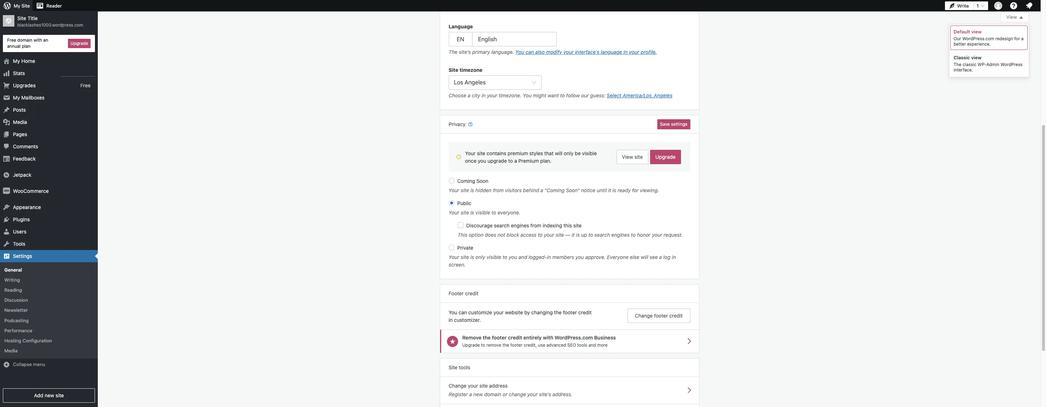 Task type: describe. For each thing, give the bounding box(es) containing it.
0 vertical spatial you
[[516, 49, 525, 55]]

default view our wordpress.com redesign for a better experience.
[[954, 29, 1024, 47]]

footer
[[449, 291, 464, 297]]

language
[[601, 49, 622, 55]]

hosting configuration
[[4, 338, 52, 344]]

to left everyone.
[[492, 210, 497, 216]]

site right the add
[[56, 393, 64, 399]]

for inside group
[[632, 188, 639, 194]]

visible inside your site contains premium styles that will only be visible once you upgrade to a premium plan.
[[582, 151, 597, 157]]

none checkbox inside group
[[458, 223, 464, 229]]

configuration
[[23, 338, 52, 344]]

upgrade button
[[68, 39, 91, 48]]

credit,
[[524, 343, 537, 348]]

users
[[13, 229, 26, 235]]

business
[[594, 335, 616, 341]]

also
[[536, 49, 545, 55]]

footer inside 'link'
[[654, 313, 668, 319]]

until
[[597, 188, 607, 194]]

our
[[581, 93, 589, 99]]

classic view the classic wp-admin wordpress interface.
[[954, 55, 1023, 73]]

your inside you can customize your website by changing the footer credit in customizer.
[[494, 310, 504, 316]]

interface.
[[954, 67, 974, 73]]

a inside change your site address register a new domain or change your site's address.
[[469, 392, 472, 398]]

add new site link
[[3, 389, 95, 403]]

for inside default view our wordpress.com redesign for a better experience.
[[1015, 36, 1021, 41]]

collapse menu link
[[0, 359, 98, 371]]

hosting
[[4, 338, 21, 344]]

your site is hidden from visitors behind a "coming soon" notice until it is ready for viewing.
[[449, 188, 659, 194]]

podcasting
[[4, 318, 29, 324]]

change for change footer credit
[[635, 313, 653, 319]]

behind
[[523, 188, 539, 194]]

"coming
[[545, 188, 565, 194]]

footer credit
[[449, 291, 479, 297]]

a inside your site contains premium styles that will only be visible once you upgrade to a premium plan.
[[515, 158, 517, 164]]

will inside your site is only visible to you and logged-in members you approve. everyone else will see a log in screen.
[[641, 255, 649, 261]]

credit inside remove the footer credit entirely with wordpress.com business upgrade to remove the footer credit, use advanced seo tools and more
[[508, 335, 522, 341]]

your for your site is visible to everyone.
[[449, 210, 460, 216]]

annual plan
[[7, 43, 30, 49]]

honor
[[637, 232, 651, 238]]

you for premium
[[478, 158, 486, 164]]

a right behind on the top
[[541, 188, 543, 194]]

writing
[[4, 277, 20, 283]]

1 horizontal spatial engines
[[612, 232, 630, 238]]

site inside your site is only visible to you and logged-in members you approve. everyone else will see a log in screen.
[[461, 255, 469, 261]]

soon"
[[566, 188, 580, 194]]

highest hourly views 0 image
[[61, 72, 95, 76]]

is left "ready"
[[613, 188, 617, 194]]

upgrade for upgrade button
[[71, 41, 88, 46]]

you can customize your website by changing the footer credit in customizer.
[[449, 310, 592, 324]]

free domain with an annual plan
[[7, 37, 48, 49]]

the inside group
[[449, 49, 458, 55]]

woocommerce link
[[0, 185, 98, 197]]

your for your site contains premium styles that will only be visible once you upgrade to a premium plan.
[[465, 151, 476, 157]]

1 horizontal spatial search
[[595, 232, 610, 238]]

coming soon
[[457, 178, 489, 184]]

follow
[[566, 93, 580, 99]]

plugins
[[13, 216, 30, 223]]

write link
[[945, 0, 974, 12]]

your right "change"
[[528, 392, 538, 398]]

your right modify
[[564, 49, 574, 55]]

free for free domain with an annual plan
[[7, 37, 16, 43]]

indexing
[[543, 223, 562, 229]]

site title blacklashes1000.wordpress.com
[[17, 15, 83, 28]]

img image for jetpack
[[3, 171, 10, 179]]

view site
[[622, 154, 643, 160]]

with inside free domain with an annual plan
[[34, 37, 42, 43]]

profile.
[[641, 49, 657, 55]]

viewing.
[[640, 188, 659, 194]]

remove
[[487, 343, 502, 348]]

to right up
[[589, 232, 593, 238]]

site right this
[[574, 223, 582, 229]]

your for your site is only visible to you and logged-in members you approve. everyone else will see a log in screen.
[[449, 255, 460, 261]]

free for free
[[80, 82, 91, 88]]

1 button
[[974, 1, 989, 10]]

site for site tools
[[449, 365, 458, 371]]

ready
[[618, 188, 631, 194]]

woocommerce
[[13, 188, 49, 194]]

upgrades
[[13, 82, 36, 88]]

by
[[525, 310, 530, 316]]

manage your notifications image
[[1025, 1, 1034, 10]]

a inside default view our wordpress.com redesign for a better experience.
[[1022, 36, 1024, 41]]

my site link
[[0, 0, 33, 12]]

site for site timezone
[[449, 67, 459, 73]]

blacklashes1000.wordpress.com
[[17, 22, 83, 28]]

your site is visible to everyone.
[[449, 210, 521, 216]]

help image
[[1010, 1, 1019, 10]]

tools inside remove the footer credit entirely with wordpress.com business upgrade to remove the footer credit, use advanced seo tools and more
[[578, 343, 588, 348]]

visible inside your site is only visible to you and logged-in members you approve. everyone else will see a log in screen.
[[487, 255, 502, 261]]

change footer credit link
[[628, 309, 691, 324]]

can inside group
[[526, 49, 534, 55]]

discourage
[[466, 223, 493, 229]]

your up register
[[468, 383, 478, 389]]

with inside remove the footer credit entirely with wordpress.com business upgrade to remove the footer credit, use advanced seo tools and more
[[543, 335, 554, 341]]

approve.
[[586, 255, 606, 261]]

in right the language
[[624, 49, 628, 55]]

wordpress
[[1001, 62, 1023, 67]]

upgrade inside remove the footer credit entirely with wordpress.com business upgrade to remove the footer credit, use advanced seo tools and more
[[463, 343, 480, 348]]

classic
[[954, 55, 970, 60]]

and inside your site is only visible to you and logged-in members you approve. everyone else will see a log in screen.
[[519, 255, 527, 261]]

in right log
[[672, 255, 676, 261]]

to inside your site contains premium styles that will only be visible once you upgrade to a premium plan.
[[509, 158, 513, 164]]

reader
[[46, 3, 62, 9]]

group containing your site contains premium styles that will only be visible once you upgrade to a premium plan.
[[449, 143, 691, 271]]

your down indexing
[[544, 232, 555, 238]]

your site contains premium styles that will only be visible once you upgrade to a premium plan.
[[465, 151, 597, 164]]

to right access
[[538, 232, 543, 238]]

to right the want
[[560, 93, 565, 99]]

classic
[[963, 62, 977, 67]]

my for my site
[[14, 3, 20, 9]]

discourage search engines from indexing this site this option does not block access to your site — it is up to search engines to honor your request.
[[458, 223, 683, 238]]

0 horizontal spatial from
[[493, 188, 504, 194]]

add new site
[[34, 393, 64, 399]]

you can also modify your interface's language in your profile. link
[[516, 49, 657, 55]]

writing link
[[0, 275, 98, 285]]

new inside change your site address register a new domain or change your site's address.
[[474, 392, 483, 398]]

posts
[[13, 107, 26, 113]]

comments
[[13, 143, 38, 150]]

your for your site is hidden from visitors behind a "coming soon" notice until it is ready for viewing.
[[449, 188, 460, 194]]

my home
[[13, 58, 35, 64]]

site inside your site contains premium styles that will only be visible once you upgrade to a premium plan.
[[477, 151, 486, 157]]

to left honor on the bottom right of the page
[[631, 232, 636, 238]]

register
[[449, 392, 468, 398]]

open image
[[1020, 16, 1024, 19]]

changing
[[532, 310, 553, 316]]

site inside change your site address register a new domain or change your site's address.
[[480, 383, 488, 389]]

your left profile.
[[629, 49, 640, 55]]

site's inside group
[[459, 49, 471, 55]]

once
[[465, 158, 477, 164]]

log
[[664, 255, 671, 261]]

view site link
[[617, 150, 649, 165]]

that
[[545, 151, 554, 157]]

remove the footer credit entirely with wordpress.com business upgrade to remove the footer credit, use advanced seo tools and more
[[463, 335, 616, 348]]

site down public
[[461, 210, 469, 216]]

it inside discourage search engines from indexing this site this option does not block access to your site — it is up to search engines to honor your request.
[[572, 232, 575, 238]]

img image for woocommerce
[[3, 188, 10, 195]]

view for view site
[[622, 154, 633, 160]]

or
[[503, 392, 508, 398]]

premium
[[508, 151, 528, 157]]



Task type: locate. For each thing, give the bounding box(es) containing it.
plugins link
[[0, 214, 98, 226]]

1 horizontal spatial only
[[564, 151, 574, 157]]

your up once
[[465, 151, 476, 157]]

a down premium
[[515, 158, 517, 164]]

upgrade
[[488, 158, 507, 164]]

site down coming
[[461, 188, 469, 194]]

wp-
[[978, 62, 987, 67]]

site left contains
[[477, 151, 486, 157]]

is for your site is visible to everyone.
[[471, 210, 474, 216]]

premium
[[519, 158, 539, 164]]

1 media link from the top
[[0, 116, 98, 128]]

view left open icon
[[1007, 14, 1018, 20]]

newsletter
[[4, 308, 28, 313]]

my mailboxes link
[[0, 92, 98, 104]]

jetpack link
[[0, 169, 98, 181]]

soon
[[477, 178, 489, 184]]

select america/los_angeles button
[[607, 92, 673, 99]]

can up in customizer.
[[459, 310, 467, 316]]

the up remove
[[483, 335, 491, 341]]

home
[[21, 58, 35, 64]]

my up posts
[[13, 94, 20, 101]]

1 vertical spatial upgrade
[[656, 154, 676, 160]]

1 horizontal spatial site's
[[539, 392, 551, 398]]

can inside you can customize your website by changing the footer credit in customizer.
[[459, 310, 467, 316]]

the inside classic view the classic wp-admin wordpress interface.
[[954, 62, 962, 67]]

img image
[[3, 171, 10, 179], [3, 188, 10, 195]]

0 horizontal spatial new
[[45, 393, 54, 399]]

domain up annual plan at the left of the page
[[17, 37, 32, 43]]

1 horizontal spatial and
[[589, 343, 596, 348]]

you inside you can customize your website by changing the footer credit in customizer.
[[449, 310, 457, 316]]

tools link
[[0, 238, 98, 250]]

wordpress.com down default
[[963, 36, 995, 41]]

1 vertical spatial search
[[595, 232, 610, 238]]

search up not
[[494, 223, 510, 229]]

will right that
[[555, 151, 563, 157]]

1 img image from the top
[[3, 171, 10, 179]]

2 vertical spatial you
[[449, 310, 457, 316]]

0 horizontal spatial for
[[632, 188, 639, 194]]

pages
[[13, 131, 27, 137]]

you left might
[[523, 93, 532, 99]]

upgrade for upgrade link
[[656, 154, 676, 160]]

0 horizontal spatial wordpress.com
[[555, 335, 593, 341]]

1 vertical spatial with
[[543, 335, 554, 341]]

and inside remove the footer credit entirely with wordpress.com business upgrade to remove the footer credit, use advanced seo tools and more
[[589, 343, 596, 348]]

2 media link from the top
[[0, 346, 98, 356]]

stats link
[[0, 67, 98, 79]]

customize
[[469, 310, 492, 316]]

0 vertical spatial site's
[[459, 49, 471, 55]]

0 vertical spatial my
[[14, 3, 20, 9]]

2 horizontal spatial upgrade
[[656, 154, 676, 160]]

to left remove
[[481, 343, 485, 348]]

new right the add
[[45, 393, 54, 399]]

is inside your site is only visible to you and logged-in members you approve. everyone else will see a log in screen.
[[471, 255, 474, 261]]

0 vertical spatial media link
[[0, 116, 98, 128]]

my home link
[[0, 55, 98, 67]]

discussion link
[[0, 295, 98, 306]]

wordpress.com inside default view our wordpress.com redesign for a better experience.
[[963, 36, 995, 41]]

primary
[[472, 49, 490, 55]]

hidden
[[476, 188, 492, 194]]

group
[[440, 0, 699, 14], [449, 23, 691, 58], [449, 66, 691, 101], [449, 143, 691, 271]]

general
[[4, 267, 22, 273]]

0 vertical spatial wordpress.com
[[963, 36, 995, 41]]

performance
[[4, 328, 32, 334]]

jetpack
[[13, 172, 31, 178]]

request.
[[664, 232, 683, 238]]

1 vertical spatial media
[[4, 348, 18, 354]]

1 vertical spatial only
[[476, 255, 485, 261]]

only down option
[[476, 255, 485, 261]]

2 vertical spatial upgrade
[[463, 343, 480, 348]]

feedback link
[[0, 153, 98, 165]]

img image left woocommerce
[[3, 188, 10, 195]]

view for classic view
[[972, 55, 982, 60]]

tools right seo
[[578, 343, 588, 348]]

a left log
[[660, 255, 662, 261]]

change for change your site address register a new domain or change your site's address.
[[449, 383, 467, 389]]

0 horizontal spatial search
[[494, 223, 510, 229]]

to inside remove the footer credit entirely with wordpress.com business upgrade to remove the footer credit, use advanced seo tools and more
[[481, 343, 485, 348]]

settings link
[[0, 250, 98, 262]]

my inside "my site" link
[[14, 3, 20, 9]]

view up wp-
[[972, 55, 982, 60]]

1 vertical spatial from
[[531, 223, 542, 229]]

visible right 'be'
[[582, 151, 597, 157]]

1 horizontal spatial upgrade
[[463, 343, 480, 348]]

img image inside jetpack link
[[3, 171, 10, 179]]

None checkbox
[[458, 223, 464, 229]]

media down hosting
[[4, 348, 18, 354]]

entirely
[[524, 335, 542, 341]]

search right up
[[595, 232, 610, 238]]

0 vertical spatial from
[[493, 188, 504, 194]]

change inside 'link'
[[635, 313, 653, 319]]

is down coming soon
[[471, 188, 474, 194]]

0 horizontal spatial will
[[555, 151, 563, 157]]

site down "private"
[[461, 255, 469, 261]]

language
[[449, 23, 473, 30]]

in right city
[[482, 93, 486, 99]]

domain inside free domain with an annual plan
[[17, 37, 32, 43]]

reader link
[[33, 0, 65, 12]]

upgrade down save
[[656, 154, 676, 160]]

1 vertical spatial domain
[[484, 392, 502, 398]]

only left 'be'
[[564, 151, 574, 157]]

your right city
[[487, 93, 498, 99]]

everyone.
[[498, 210, 521, 216]]

settings
[[13, 253, 32, 259]]

only inside your site is only visible to you and logged-in members you approve. everyone else will see a log in screen.
[[476, 255, 485, 261]]

0 vertical spatial upgrade
[[71, 41, 88, 46]]

more
[[598, 343, 608, 348]]

my inside my home link
[[13, 58, 20, 64]]

from inside discourage search engines from indexing this site this option does not block access to your site — it is up to search engines to honor your request.
[[531, 223, 542, 229]]

select
[[607, 93, 622, 99]]

footer inside you can customize your website by changing the footer credit in customizer.
[[563, 310, 577, 316]]

img image inside woocommerce link
[[3, 188, 10, 195]]

the right remove
[[503, 343, 509, 348]]

0 vertical spatial the
[[449, 49, 458, 55]]

it right the '—'
[[572, 232, 575, 238]]

1 horizontal spatial with
[[543, 335, 554, 341]]

0 horizontal spatial site's
[[459, 49, 471, 55]]

can
[[526, 49, 534, 55], [459, 310, 467, 316]]

site tools
[[449, 365, 471, 371]]

1 horizontal spatial the
[[503, 343, 509, 348]]

want
[[548, 93, 559, 99]]

media link
[[0, 116, 98, 128], [0, 346, 98, 356]]

upgrade up highest hourly views 0 image
[[71, 41, 88, 46]]

1 horizontal spatial free
[[80, 82, 91, 88]]

site up title
[[22, 3, 30, 9]]

with left an
[[34, 37, 42, 43]]

group containing en
[[449, 23, 691, 58]]

my profile image
[[995, 2, 1003, 10]]

1 vertical spatial visible
[[476, 210, 490, 216]]

my left home
[[13, 58, 20, 64]]

free down highest hourly views 0 image
[[80, 82, 91, 88]]

is left up
[[576, 232, 580, 238]]

your left website
[[494, 310, 504, 316]]

0 vertical spatial domain
[[17, 37, 32, 43]]

change your site address register a new domain or change your site's address.
[[449, 383, 573, 398]]

1 horizontal spatial wordpress.com
[[963, 36, 995, 41]]

my for my mailboxes
[[13, 94, 20, 101]]

0 vertical spatial change
[[635, 313, 653, 319]]

1 vertical spatial free
[[80, 82, 91, 88]]

upgrade
[[71, 41, 88, 46], [656, 154, 676, 160], [463, 343, 480, 348]]

0 horizontal spatial engines
[[511, 223, 529, 229]]

you inside your site contains premium styles that will only be visible once you upgrade to a premium plan.
[[478, 158, 486, 164]]

tools up register
[[459, 365, 471, 371]]

1 horizontal spatial it
[[608, 188, 611, 194]]

0 horizontal spatial change
[[449, 383, 467, 389]]

0 vertical spatial tools
[[578, 343, 588, 348]]

1 vertical spatial for
[[632, 188, 639, 194]]

0 vertical spatial can
[[526, 49, 534, 55]]

the inside you can customize your website by changing the footer credit in customizer.
[[554, 310, 562, 316]]

site inside group
[[449, 67, 459, 73]]

can left also
[[526, 49, 534, 55]]

0 horizontal spatial you
[[478, 158, 486, 164]]

1 horizontal spatial change
[[635, 313, 653, 319]]

is inside discourage search engines from indexing this site this option does not block access to your site — it is up to search engines to honor your request.
[[576, 232, 580, 238]]

1 vertical spatial media link
[[0, 346, 98, 356]]

and
[[519, 255, 527, 261], [589, 343, 596, 348]]

site left upgrade link
[[635, 154, 643, 160]]

wordpress.com up seo
[[555, 335, 593, 341]]

upgrade down remove
[[463, 343, 480, 348]]

img image left jetpack
[[3, 171, 10, 179]]

newsletter link
[[0, 306, 98, 316]]

0 vertical spatial will
[[555, 151, 563, 157]]

from up access
[[531, 223, 542, 229]]

this
[[564, 223, 572, 229]]

media link up the collapse menu link
[[0, 346, 98, 356]]

save settings
[[660, 122, 688, 127]]

0 horizontal spatial tools
[[459, 365, 471, 371]]

my inside my mailboxes link
[[13, 94, 20, 101]]

0 vertical spatial and
[[519, 255, 527, 261]]

you
[[478, 158, 486, 164], [509, 255, 517, 261], [576, 255, 584, 261]]

to down not
[[503, 255, 508, 261]]

site left address
[[480, 383, 488, 389]]

you right language.
[[516, 49, 525, 55]]

block
[[507, 232, 519, 238]]

privacy
[[449, 121, 467, 128]]

write
[[958, 3, 970, 9]]

everyone
[[607, 255, 629, 261]]

0 vertical spatial the
[[554, 310, 562, 316]]

is down public
[[471, 210, 474, 216]]

will left "see"
[[641, 255, 649, 261]]

1 vertical spatial view
[[622, 154, 633, 160]]

1 vertical spatial my
[[13, 58, 20, 64]]

0 vertical spatial free
[[7, 37, 16, 43]]

0 vertical spatial img image
[[3, 171, 10, 179]]

you for only
[[576, 255, 584, 261]]

to inside your site is only visible to you and logged-in members you approve. everyone else will see a log in screen.
[[503, 255, 508, 261]]

for right "ready"
[[632, 188, 639, 194]]

hosting configuration link
[[0, 336, 98, 346]]

0 vertical spatial view
[[972, 29, 982, 35]]

private
[[457, 245, 474, 251]]

—
[[566, 232, 571, 238]]

free inside free domain with an annual plan
[[7, 37, 16, 43]]

None radio
[[449, 178, 455, 184], [449, 201, 455, 206], [449, 245, 455, 251], [449, 178, 455, 184], [449, 201, 455, 206], [449, 245, 455, 251]]

group containing site timezone
[[449, 66, 691, 101]]

0 vertical spatial engines
[[511, 223, 529, 229]]

in left the members
[[547, 255, 551, 261]]

your right honor on the bottom right of the page
[[652, 232, 663, 238]]

view for default view
[[972, 29, 982, 35]]

0 vertical spatial with
[[34, 37, 42, 43]]

new right register
[[474, 392, 483, 398]]

1 horizontal spatial domain
[[484, 392, 502, 398]]

search
[[494, 223, 510, 229], [595, 232, 610, 238]]

site up register
[[449, 365, 458, 371]]

1 vertical spatial img image
[[3, 188, 10, 195]]

the down classic
[[954, 62, 962, 67]]

media up "pages"
[[13, 119, 27, 125]]

with up use
[[543, 335, 554, 341]]

0 horizontal spatial the
[[483, 335, 491, 341]]

1
[[977, 3, 979, 8]]

site left timezone
[[449, 67, 459, 73]]

0 horizontal spatial with
[[34, 37, 42, 43]]

1 horizontal spatial new
[[474, 392, 483, 398]]

address
[[489, 383, 508, 389]]

you right once
[[478, 158, 486, 164]]

0 vertical spatial media
[[13, 119, 27, 125]]

site's inside change your site address register a new domain or change your site's address.
[[539, 392, 551, 398]]

1 vertical spatial and
[[589, 343, 596, 348]]

and left the more
[[589, 343, 596, 348]]

from
[[493, 188, 504, 194], [531, 223, 542, 229]]

view up "ready"
[[622, 154, 633, 160]]

1 horizontal spatial tools
[[578, 343, 588, 348]]

2 vertical spatial my
[[13, 94, 20, 101]]

collapse menu
[[13, 362, 45, 368]]

site left the '—'
[[556, 232, 564, 238]]

see
[[650, 255, 658, 261]]

1 vertical spatial the
[[954, 62, 962, 67]]

modify
[[546, 49, 562, 55]]

remove
[[463, 335, 482, 341]]

domain down address
[[484, 392, 502, 398]]

podcasting link
[[0, 316, 98, 326]]

my
[[14, 3, 20, 9], [13, 58, 20, 64], [13, 94, 20, 101]]

view inside classic view the classic wp-admin wordpress interface.
[[972, 55, 982, 60]]

a right redesign
[[1022, 36, 1024, 41]]

change footer credit
[[635, 313, 683, 319]]

credit inside you can customize your website by changing the footer credit in customizer.
[[579, 310, 592, 316]]

the down "en"
[[449, 49, 458, 55]]

visible down does
[[487, 255, 502, 261]]

a inside your site is only visible to you and logged-in members you approve. everyone else will see a log in screen.
[[660, 255, 662, 261]]

1 horizontal spatial view
[[1007, 14, 1018, 20]]

0 vertical spatial visible
[[582, 151, 597, 157]]

0 vertical spatial view
[[1007, 14, 1018, 20]]

from right hidden
[[493, 188, 504, 194]]

0 horizontal spatial it
[[572, 232, 575, 238]]

2 horizontal spatial you
[[576, 255, 584, 261]]

to down premium
[[509, 158, 513, 164]]

site for site title blacklashes1000.wordpress.com
[[17, 15, 26, 21]]

seo
[[568, 343, 576, 348]]

my site
[[14, 3, 30, 9]]

view for view
[[1007, 14, 1018, 20]]

address.
[[553, 392, 573, 398]]

it right until
[[608, 188, 611, 194]]

the right changing
[[554, 310, 562, 316]]

site's down "en"
[[459, 49, 471, 55]]

wordpress.com inside remove the footer credit entirely with wordpress.com business upgrade to remove the footer credit, use advanced seo tools and more
[[555, 335, 593, 341]]

0 vertical spatial it
[[608, 188, 611, 194]]

1 horizontal spatial can
[[526, 49, 534, 55]]

your down public
[[449, 210, 460, 216]]

upgrade inside button
[[71, 41, 88, 46]]

coming
[[457, 178, 475, 184]]

is down "private"
[[471, 255, 474, 261]]

1 horizontal spatial will
[[641, 255, 649, 261]]

you down block
[[509, 255, 517, 261]]

for
[[1015, 36, 1021, 41], [632, 188, 639, 194]]

credit inside 'link'
[[670, 313, 683, 319]]

discussion
[[4, 298, 28, 303]]

site inside site title blacklashes1000.wordpress.com
[[17, 15, 26, 21]]

change inside change your site address register a new domain or change your site's address.
[[449, 383, 467, 389]]

use
[[538, 343, 546, 348]]

0 vertical spatial search
[[494, 223, 510, 229]]

1 vertical spatial the
[[483, 335, 491, 341]]

only inside your site contains premium styles that will only be visible once you upgrade to a premium plan.
[[564, 151, 574, 157]]

0 horizontal spatial the
[[449, 49, 458, 55]]

0 horizontal spatial view
[[622, 154, 633, 160]]

1 horizontal spatial the
[[954, 62, 962, 67]]

else
[[630, 255, 640, 261]]

your inside your site contains premium styles that will only be visible once you upgrade to a premium plan.
[[465, 151, 476, 157]]

our
[[954, 36, 962, 41]]

the
[[554, 310, 562, 316], [483, 335, 491, 341], [503, 343, 509, 348]]

a left city
[[468, 93, 471, 99]]

1 vertical spatial you
[[523, 93, 532, 99]]

1 vertical spatial engines
[[612, 232, 630, 238]]

view inside button
[[1007, 14, 1018, 20]]

interface's
[[575, 49, 600, 55]]

2 horizontal spatial the
[[554, 310, 562, 316]]

1 vertical spatial change
[[449, 383, 467, 389]]

my for my home
[[13, 58, 20, 64]]

site left title
[[17, 15, 26, 21]]

view inside default view our wordpress.com redesign for a better experience.
[[972, 29, 982, 35]]

reading
[[4, 287, 22, 293]]

0 vertical spatial for
[[1015, 36, 1021, 41]]

1 vertical spatial wordpress.com
[[555, 335, 593, 341]]

0 horizontal spatial free
[[7, 37, 16, 43]]

to
[[560, 93, 565, 99], [509, 158, 513, 164], [492, 210, 497, 216], [538, 232, 543, 238], [589, 232, 593, 238], [631, 232, 636, 238], [503, 255, 508, 261], [481, 343, 485, 348]]

access
[[521, 232, 537, 238]]

a right register
[[469, 392, 472, 398]]

you left approve.
[[576, 255, 584, 261]]

0 horizontal spatial can
[[459, 310, 467, 316]]

1 vertical spatial tools
[[459, 365, 471, 371]]

2 vertical spatial the
[[503, 343, 509, 348]]

is for your site is hidden from visitors behind a "coming soon" notice until it is ready for viewing.
[[471, 188, 474, 194]]

domain inside change your site address register a new domain or change your site's address.
[[484, 392, 502, 398]]

1 vertical spatial it
[[572, 232, 575, 238]]

tools
[[13, 241, 25, 247]]

view inside group
[[622, 154, 633, 160]]

view button
[[1001, 12, 1030, 22]]

1 horizontal spatial for
[[1015, 36, 1021, 41]]

visible up discourage
[[476, 210, 490, 216]]

free up annual plan at the left of the page
[[7, 37, 16, 43]]

will
[[555, 151, 563, 157], [641, 255, 649, 261]]

engines up block
[[511, 223, 529, 229]]

engines up everyone
[[612, 232, 630, 238]]

0 vertical spatial only
[[564, 151, 574, 157]]

will inside your site contains premium styles that will only be visible once you upgrade to a premium plan.
[[555, 151, 563, 157]]

language.
[[492, 49, 514, 55]]

2 img image from the top
[[3, 188, 10, 195]]

visitors
[[505, 188, 522, 194]]

for right redesign
[[1015, 36, 1021, 41]]

your inside your site is only visible to you and logged-in members you approve. everyone else will see a log in screen.
[[449, 255, 460, 261]]

1 horizontal spatial you
[[509, 255, 517, 261]]

site
[[477, 151, 486, 157], [635, 154, 643, 160], [461, 188, 469, 194], [461, 210, 469, 216], [574, 223, 582, 229], [556, 232, 564, 238], [461, 255, 469, 261], [480, 383, 488, 389], [56, 393, 64, 399]]

is for your site is only visible to you and logged-in members you approve. everyone else will see a log in screen.
[[471, 255, 474, 261]]

0 horizontal spatial only
[[476, 255, 485, 261]]

visible
[[582, 151, 597, 157], [476, 210, 490, 216], [487, 255, 502, 261]]

plan.
[[541, 158, 552, 164]]

1 vertical spatial will
[[641, 255, 649, 261]]

media link up comments link
[[0, 116, 98, 128]]

1 vertical spatial can
[[459, 310, 467, 316]]

2 vertical spatial visible
[[487, 255, 502, 261]]

your down coming
[[449, 188, 460, 194]]



Task type: vqa. For each thing, say whether or not it's contained in the screenshot.
'Open Search' "image"
no



